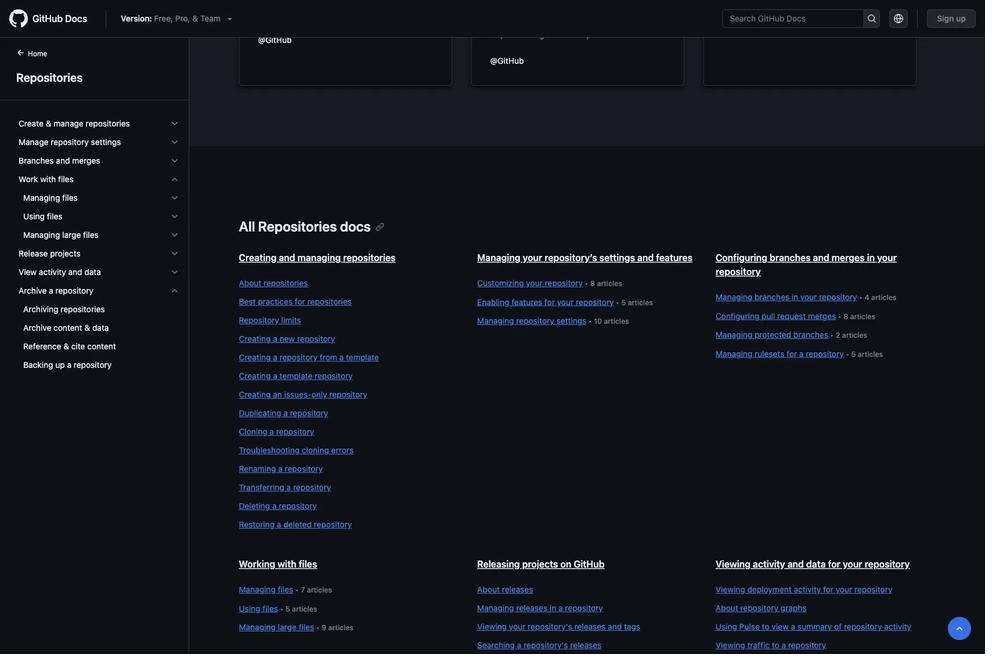 Task type: describe. For each thing, give the bounding box(es) containing it.
deleted
[[284, 520, 312, 530]]

managing large files
[[23, 230, 99, 240]]

branches and merges
[[19, 156, 100, 166]]

creating for creating an issues-only repository
[[239, 390, 271, 400]]

restoring
[[239, 520, 275, 530]]

customizing
[[478, 279, 524, 288]]

github docs
[[33, 13, 87, 24]]

manage repository settings
[[19, 137, 121, 147]]

reference & cite content
[[23, 342, 116, 351]]

• inside managing repository settings • 10 articles
[[589, 317, 592, 326]]

renaming a repository link
[[239, 464, 454, 475]]

a up transferring a repository
[[278, 464, 283, 474]]

projects for releasing
[[523, 559, 559, 570]]

articles inside configuring pull request merges • 8 articles
[[851, 312, 876, 321]]

creating a template repository link
[[239, 371, 454, 382]]

a up the viewing your repository's releases and tags
[[559, 604, 563, 613]]

activity inside dropdown button
[[39, 267, 66, 277]]

creating for creating and managing repositories
[[239, 252, 277, 263]]

managing for managing files • 7 articles
[[239, 585, 276, 595]]

enabling
[[478, 297, 510, 307]]

4
[[865, 293, 870, 302]]

repositories for for
[[308, 297, 352, 307]]

sc 9kayk9 0 image for view activity and data
[[170, 268, 179, 277]]

viewing for viewing activity and data for your repository
[[716, 559, 751, 570]]

home link
[[12, 48, 66, 60]]

branches and merges button
[[14, 152, 184, 170]]

for for features
[[545, 297, 555, 307]]

version: free, pro, & team
[[121, 14, 221, 23]]

deployment
[[748, 585, 792, 595]]

• inside the using files • 5 articles
[[280, 605, 284, 613]]

settings for manage repository settings
[[91, 137, 121, 147]]

managing for managing large files
[[23, 230, 60, 240]]

repository inside dropdown button
[[51, 137, 89, 147]]

2 horizontal spatial about
[[716, 604, 739, 613]]

a up the 'an'
[[273, 371, 278, 381]]

& right pro,
[[193, 14, 198, 23]]

in for managing branches in your repository • 4 articles
[[792, 292, 799, 302]]

creating and managing repositories
[[239, 252, 396, 263]]

repository limits
[[239, 316, 301, 325]]

for up viewing deployment activity for your repository link
[[829, 559, 841, 570]]

using pulse to view a summary of repository activity link
[[716, 622, 931, 633]]

repository
[[239, 316, 279, 325]]

creating a template repository
[[239, 371, 353, 381]]

a down reference & cite content
[[67, 360, 71, 370]]

settings for managing repository settings • 10 articles
[[557, 316, 587, 326]]

troubleshooting cloning errors link
[[239, 445, 454, 457]]

archive for archive a repository
[[19, 286, 47, 296]]

reference & cite content link
[[14, 337, 184, 356]]

for for rulesets
[[787, 349, 798, 359]]

enabling features for your repository • 5 articles
[[478, 297, 653, 307]]

repository inside "link"
[[297, 334, 335, 344]]

renaming a repository
[[239, 464, 323, 474]]

viewing your repository's releases and tags
[[478, 622, 641, 632]]

& inside 'link'
[[84, 323, 90, 333]]

1 horizontal spatial @github
[[491, 56, 524, 65]]

configuring branches and merges in your repository
[[716, 252, 897, 277]]

managing for managing your repository's settings and features
[[478, 252, 521, 263]]

files inside 'dropdown button'
[[62, 193, 78, 203]]

select language: current language is english image
[[895, 14, 904, 23]]

managing for managing files
[[23, 193, 60, 203]]

2 @github link from the left
[[471, 0, 685, 86]]

• inside managing large files • 9 articles
[[316, 624, 320, 632]]

about repositories
[[239, 279, 308, 288]]

rulesets
[[755, 349, 785, 359]]

0 vertical spatial @github
[[258, 35, 292, 44]]

transferring
[[239, 483, 285, 493]]

articles inside customizing your repository • 8 articles
[[597, 279, 623, 288]]

for for practices
[[295, 297, 305, 307]]

only
[[312, 390, 327, 400]]

create & manage repositories
[[19, 119, 130, 128]]

merges inside dropdown button
[[72, 156, 100, 166]]

a right view
[[791, 622, 796, 632]]

articles inside managing branches in your repository • 4 articles
[[872, 293, 897, 302]]

of
[[835, 622, 842, 632]]

managing rulesets for a repository • 5 articles
[[716, 349, 884, 359]]

new
[[280, 334, 295, 344]]

github docs link
[[9, 9, 96, 28]]

troubleshooting cloning errors
[[239, 446, 354, 455]]

sc 9kayk9 0 image for create & manage repositories
[[170, 119, 179, 128]]

releases down viewing your repository's releases and tags link
[[571, 641, 602, 651]]

5 for managing rulesets for a repository
[[852, 350, 856, 358]]

managing files button
[[14, 189, 184, 207]]

7
[[301, 586, 305, 595]]

repositories up 'best practices for repositories'
[[264, 279, 308, 288]]

creating and managing repositories link
[[239, 252, 396, 263]]

files left 9
[[299, 623, 314, 633]]

2 horizontal spatial settings
[[600, 252, 636, 263]]

• inside enabling features for your repository • 5 articles
[[616, 298, 620, 307]]

projects for release
[[50, 249, 81, 258]]

viewing for viewing your repository's releases and tags
[[478, 622, 507, 632]]

repository inside 'dropdown button'
[[55, 286, 94, 296]]

creating a new repository
[[239, 334, 335, 344]]

• inside managing branches in your repository • 4 articles
[[860, 293, 863, 302]]

managing branches in your repository • 4 articles
[[716, 292, 897, 302]]

a down renaming a repository on the bottom of the page
[[287, 483, 291, 493]]

1 vertical spatial repositories
[[258, 218, 337, 235]]

repositories inside archive a repository element
[[61, 305, 105, 314]]

managing
[[298, 252, 341, 263]]

managing releases in a repository link
[[478, 603, 693, 615]]

release projects button
[[14, 245, 184, 263]]

about repository graphs link
[[716, 603, 931, 615]]

request
[[778, 311, 806, 321]]

cite
[[71, 342, 85, 351]]

scroll to top image
[[956, 624, 965, 634]]

1 horizontal spatial content
[[87, 342, 116, 351]]

repository limits link
[[239, 315, 454, 326]]

managing large files • 9 articles
[[239, 623, 354, 633]]

articles inside enabling features for your repository • 5 articles
[[628, 298, 653, 307]]

best practices for repositories link
[[239, 296, 454, 308]]

archiving
[[23, 305, 58, 314]]

team
[[200, 14, 221, 23]]

practices
[[258, 297, 293, 307]]

searching
[[478, 641, 515, 651]]

graphs
[[781, 604, 807, 613]]

about releases link
[[478, 584, 693, 596]]

• inside managing protected branches • 2 articles
[[831, 331, 834, 340]]

creating for creating a new repository
[[239, 334, 271, 344]]

• inside managing rulesets for a repository • 5 articles
[[846, 350, 850, 358]]

sc 9kayk9 0 image for managing large files
[[170, 231, 179, 240]]

triangle down image
[[225, 14, 235, 23]]

work with files element containing managing files
[[9, 189, 189, 245]]

viewing traffic to a repository link
[[716, 640, 931, 652]]

releasing projects on github link
[[478, 559, 605, 570]]

sc 9kayk9 0 image for branches and merges
[[170, 156, 179, 166]]

restoring a deleted repository link
[[239, 519, 454, 531]]

articles inside managing large files • 9 articles
[[329, 624, 354, 632]]

traffic
[[748, 641, 770, 651]]

summary
[[798, 622, 833, 632]]

free,
[[154, 14, 173, 23]]

viewing deployment activity for your repository
[[716, 585, 893, 595]]

large for managing large files • 9 articles
[[278, 623, 297, 633]]

creating an issues-only repository link
[[239, 389, 454, 401]]

a inside 'dropdown button'
[[49, 286, 53, 296]]

cloning a repository
[[239, 427, 314, 437]]

in for managing releases in a repository
[[550, 604, 557, 613]]

tags
[[624, 622, 641, 632]]

2
[[836, 331, 841, 340]]

work
[[19, 175, 38, 184]]

about for releasing
[[478, 585, 500, 595]]

up for sign
[[957, 14, 967, 23]]

using pulse to view a summary of repository activity
[[716, 622, 912, 632]]

a up cloning a repository
[[284, 409, 288, 418]]

articles inside the using files • 5 articles
[[292, 605, 317, 613]]

sc 9kayk9 0 image for using files
[[170, 212, 179, 221]]

managing for managing large files • 9 articles
[[239, 623, 276, 633]]

transferring a repository
[[239, 483, 331, 493]]

0 horizontal spatial repositories
[[16, 70, 83, 84]]

releasing projects on github
[[478, 559, 605, 570]]

articles inside managing repository settings • 10 articles
[[604, 317, 630, 326]]



Task type: vqa. For each thing, say whether or not it's contained in the screenshot.
or in the Moderating discussions You can promote healthy collaboration by marking comments as answers, locking or unlocking discussions, converting issues to discussions, a
no



Task type: locate. For each thing, give the bounding box(es) containing it.
repository's down the viewing your repository's releases and tags
[[524, 641, 568, 651]]

sc 9kayk9 0 image inside managing files 'dropdown button'
[[170, 193, 179, 203]]

1 creating from the top
[[239, 252, 277, 263]]

4 sc 9kayk9 0 image from the top
[[170, 268, 179, 277]]

1 vertical spatial features
[[512, 297, 543, 307]]

releases
[[502, 585, 534, 595], [517, 604, 548, 613], [575, 622, 606, 632], [571, 641, 602, 651]]

content up reference & cite content
[[54, 323, 82, 333]]

searching a repository's releases link
[[478, 640, 693, 652]]

branches
[[770, 252, 811, 263], [755, 292, 790, 302], [794, 330, 829, 340]]

up
[[957, 14, 967, 23], [55, 360, 65, 370]]

archive inside 'link'
[[23, 323, 51, 333]]

10
[[594, 317, 602, 326]]

protected
[[755, 330, 792, 340]]

0 vertical spatial template
[[346, 353, 379, 362]]

large for managing large files
[[62, 230, 81, 240]]

managing for managing releases in a repository
[[478, 604, 514, 613]]

github inside github docs link
[[33, 13, 63, 24]]

creating an issues-only repository
[[239, 390, 368, 400]]

projects left on
[[523, 559, 559, 570]]

repositories down about repositories link
[[308, 297, 352, 307]]

files down "work with files"
[[62, 193, 78, 203]]

0 horizontal spatial in
[[550, 604, 557, 613]]

repository
[[51, 137, 89, 147], [716, 266, 761, 277], [545, 279, 583, 288], [55, 286, 94, 296], [820, 292, 858, 302], [576, 297, 614, 307], [517, 316, 555, 326], [297, 334, 335, 344], [806, 349, 844, 359], [280, 353, 318, 362], [74, 360, 112, 370], [315, 371, 353, 381], [330, 390, 368, 400], [290, 409, 328, 418], [276, 427, 314, 437], [285, 464, 323, 474], [293, 483, 331, 493], [279, 502, 317, 511], [314, 520, 352, 530], [865, 559, 910, 570], [855, 585, 893, 595], [565, 604, 603, 613], [741, 604, 779, 613], [845, 622, 883, 632], [789, 641, 827, 651]]

a right searching
[[517, 641, 522, 651]]

8 inside configuring pull request merges • 8 articles
[[844, 312, 849, 321]]

with up managing files • 7 articles
[[278, 559, 297, 570]]

viewing activity and data for your repository link
[[716, 559, 910, 570]]

sc 9kayk9 0 image inside "create & manage repositories" dropdown button
[[170, 119, 179, 128]]

deleting a repository link
[[239, 501, 454, 512]]

0 horizontal spatial settings
[[91, 137, 121, 147]]

projects inside dropdown button
[[50, 249, 81, 258]]

3 sc 9kayk9 0 image from the top
[[170, 249, 179, 258]]

large inside dropdown button
[[62, 230, 81, 240]]

files down managing files
[[47, 212, 62, 221]]

backing up a repository link
[[14, 356, 184, 375]]

0 vertical spatial github
[[33, 13, 63, 24]]

0 vertical spatial to
[[762, 622, 770, 632]]

data for view activity and data
[[84, 267, 101, 277]]

using left the pulse
[[716, 622, 738, 632]]

1 horizontal spatial features
[[657, 252, 693, 263]]

your inside configuring branches and merges in your repository
[[878, 252, 897, 263]]

None search field
[[723, 9, 881, 28]]

2 vertical spatial merges
[[809, 311, 837, 321]]

with inside dropdown button
[[40, 175, 56, 184]]

repositories up 'creating and managing repositories' link
[[258, 218, 337, 235]]

about repositories link
[[239, 278, 454, 289]]

in
[[868, 252, 875, 263], [792, 292, 799, 302], [550, 604, 557, 613]]

using for using files • 5 articles
[[239, 604, 261, 614]]

1 horizontal spatial to
[[772, 641, 780, 651]]

search image
[[868, 14, 877, 23]]

articles inside managing files • 7 articles
[[307, 586, 332, 595]]

backing
[[23, 360, 53, 370]]

1 horizontal spatial repositories
[[258, 218, 337, 235]]

sc 9kayk9 0 image inside release projects dropdown button
[[170, 249, 179, 258]]

viewing your repository's releases and tags link
[[478, 622, 693, 633]]

and inside configuring branches and merges in your repository
[[814, 252, 830, 263]]

& right create
[[46, 119, 51, 128]]

repositories up 'manage repository settings' dropdown button
[[86, 119, 130, 128]]

0 vertical spatial branches
[[770, 252, 811, 263]]

branches for and
[[770, 252, 811, 263]]

0 horizontal spatial to
[[762, 622, 770, 632]]

docs
[[340, 218, 371, 235]]

from
[[320, 353, 337, 362]]

managing your repository's settings and features link
[[478, 252, 693, 263]]

projects down managing large files
[[50, 249, 81, 258]]

1 vertical spatial template
[[280, 371, 313, 381]]

5 inside the using files • 5 articles
[[286, 605, 290, 613]]

settings right repository's
[[600, 252, 636, 263]]

version:
[[121, 14, 152, 23]]

0 horizontal spatial up
[[55, 360, 65, 370]]

working with files link
[[239, 559, 317, 570]]

1 horizontal spatial settings
[[557, 316, 587, 326]]

large up release projects
[[62, 230, 81, 240]]

configuring pull request merges • 8 articles
[[716, 311, 876, 321]]

up down reference & cite content
[[55, 360, 65, 370]]

1 horizontal spatial about
[[478, 585, 500, 595]]

sc 9kayk9 0 image inside 'manage repository settings' dropdown button
[[170, 138, 179, 147]]

activity
[[39, 267, 66, 277], [753, 559, 786, 570], [794, 585, 821, 595], [885, 622, 912, 632]]

viewing down the pulse
[[716, 641, 746, 651]]

large down the using files • 5 articles
[[278, 623, 297, 633]]

archive a repository element containing archive a repository
[[9, 282, 189, 375]]

0 vertical spatial repository's
[[528, 622, 573, 632]]

a down managing protected branches • 2 articles
[[800, 349, 804, 359]]

1 vertical spatial content
[[87, 342, 116, 351]]

repositories down the home link
[[16, 70, 83, 84]]

0 horizontal spatial github
[[33, 13, 63, 24]]

settings down enabling features for your repository • 5 articles in the top of the page
[[557, 316, 587, 326]]

5 creating from the top
[[239, 390, 271, 400]]

data inside dropdown button
[[84, 267, 101, 277]]

using down managing files • 7 articles
[[239, 604, 261, 614]]

releases down managing releases in a repository link
[[575, 622, 606, 632]]

4 creating from the top
[[239, 371, 271, 381]]

0 horizontal spatial using
[[23, 212, 45, 221]]

5 inside enabling features for your repository • 5 articles
[[622, 298, 626, 307]]

large
[[62, 230, 81, 240], [278, 623, 297, 633]]

template down creating a new repository "link"
[[346, 353, 379, 362]]

files down managing files • 7 articles
[[263, 604, 278, 614]]

0 vertical spatial settings
[[91, 137, 121, 147]]

1 vertical spatial in
[[792, 292, 799, 302]]

5 for enabling features for your repository
[[622, 298, 626, 307]]

github right on
[[574, 559, 605, 570]]

2 horizontal spatial using
[[716, 622, 738, 632]]

files left the 7
[[278, 585, 294, 595]]

searching a repository's releases
[[478, 641, 602, 651]]

1 vertical spatial projects
[[523, 559, 559, 570]]

creating inside "link"
[[239, 334, 271, 344]]

configuring branches and merges in your repository link
[[716, 252, 897, 277]]

customizing your repository • 8 articles
[[478, 279, 623, 288]]

& left the cite
[[63, 342, 69, 351]]

2 work with files element from the top
[[9, 189, 189, 245]]

home
[[28, 49, 47, 58]]

8 inside customizing your repository • 8 articles
[[591, 279, 595, 288]]

1 archive a repository element from the top
[[9, 282, 189, 375]]

merges inside configuring branches and merges in your repository
[[832, 252, 865, 263]]

1 @github link from the left
[[239, 0, 453, 86]]

0 vertical spatial large
[[62, 230, 81, 240]]

Search GitHub Docs search field
[[723, 10, 864, 27]]

a down view
[[782, 641, 787, 651]]

working
[[239, 559, 275, 570]]

repositories for managing
[[343, 252, 396, 263]]

branches
[[19, 156, 54, 166]]

to for view
[[762, 622, 770, 632]]

view activity and data
[[19, 267, 101, 277]]

repositories for manage
[[86, 119, 130, 128]]

0 horizontal spatial 8
[[591, 279, 595, 288]]

view
[[19, 267, 37, 277]]

0 horizontal spatial features
[[512, 297, 543, 307]]

viewing up deployment
[[716, 559, 751, 570]]

for down customizing your repository • 8 articles
[[545, 297, 555, 307]]

1 vertical spatial merges
[[832, 252, 865, 263]]

using down managing files
[[23, 212, 45, 221]]

configuring for configuring pull request merges • 8 articles
[[716, 311, 760, 321]]

duplicating a repository
[[239, 409, 328, 418]]

using inside dropdown button
[[23, 212, 45, 221]]

manage repository settings button
[[14, 133, 184, 152]]

1 horizontal spatial 5
[[622, 298, 626, 307]]

1 horizontal spatial 8
[[844, 312, 849, 321]]

archive down view
[[19, 286, 47, 296]]

sc 9kayk9 0 image for release projects
[[170, 249, 179, 258]]

5 inside managing rulesets for a repository • 5 articles
[[852, 350, 856, 358]]

a right from
[[340, 353, 344, 362]]

2 vertical spatial 5
[[286, 605, 290, 613]]

1 horizontal spatial with
[[278, 559, 297, 570]]

1 vertical spatial archive
[[23, 323, 51, 333]]

with up managing files
[[40, 175, 56, 184]]

3 sc 9kayk9 0 image from the top
[[170, 175, 179, 184]]

a right deleting in the left of the page
[[272, 502, 277, 511]]

a down creating a new repository
[[273, 353, 278, 362]]

0 vertical spatial 8
[[591, 279, 595, 288]]

0 horizontal spatial 5
[[286, 605, 290, 613]]

merges for configuring branches and merges in your repository
[[832, 252, 865, 263]]

• inside configuring pull request merges • 8 articles
[[839, 312, 842, 321]]

1 vertical spatial data
[[92, 323, 109, 333]]

using for using files
[[23, 212, 45, 221]]

repository's for your
[[528, 622, 573, 632]]

data for archive content & data
[[92, 323, 109, 333]]

template up issues-
[[280, 371, 313, 381]]

content
[[54, 323, 82, 333], [87, 342, 116, 351]]

releasing
[[478, 559, 520, 570]]

in up configuring pull request merges • 8 articles in the right top of the page
[[792, 292, 799, 302]]

repository inside configuring branches and merges in your repository
[[716, 266, 761, 277]]

branches inside configuring branches and merges in your repository
[[770, 252, 811, 263]]

1 vertical spatial github
[[574, 559, 605, 570]]

managing repository settings • 10 articles
[[478, 316, 630, 326]]

configuring inside configuring branches and merges in your repository
[[716, 252, 768, 263]]

archive inside 'dropdown button'
[[19, 286, 47, 296]]

2 sc 9kayk9 0 image from the top
[[170, 193, 179, 203]]

0 vertical spatial merges
[[72, 156, 100, 166]]

articles inside managing protected branches • 2 articles
[[843, 331, 868, 340]]

archive a repository
[[19, 286, 94, 296]]

repository's down managing releases in a repository
[[528, 622, 573, 632]]

for inside best practices for repositories link
[[295, 297, 305, 307]]

content down archive content & data 'link'
[[87, 342, 116, 351]]

1 vertical spatial configuring
[[716, 311, 760, 321]]

sc 9kayk9 0 image for archive a repository
[[170, 286, 179, 296]]

repositories element
[[0, 47, 189, 653]]

work with files element containing work with files
[[9, 170, 189, 245]]

in up the viewing your repository's releases and tags
[[550, 604, 557, 613]]

merges
[[72, 156, 100, 166], [832, 252, 865, 263], [809, 311, 837, 321]]

0 vertical spatial archive
[[19, 286, 47, 296]]

configuring for configuring branches and merges in your repository
[[716, 252, 768, 263]]

2 horizontal spatial 5
[[852, 350, 856, 358]]

sc 9kayk9 0 image inside using files dropdown button
[[170, 212, 179, 221]]

sc 9kayk9 0 image inside work with files dropdown button
[[170, 175, 179, 184]]

data down archiving repositories link
[[92, 323, 109, 333]]

managing for managing repository settings • 10 articles
[[478, 316, 514, 326]]

a inside "link"
[[273, 334, 278, 344]]

sc 9kayk9 0 image for work with files
[[170, 175, 179, 184]]

settings
[[91, 137, 121, 147], [600, 252, 636, 263], [557, 316, 587, 326]]

data for viewing activity and data for your repository
[[807, 559, 826, 570]]

docs
[[65, 13, 87, 24]]

managing for managing rulesets for a repository • 5 articles
[[716, 349, 753, 359]]

1 horizontal spatial up
[[957, 14, 967, 23]]

backing up a repository
[[23, 360, 112, 370]]

merges down 'manage repository settings' dropdown button
[[72, 156, 100, 166]]

best
[[239, 297, 256, 307]]

working with files
[[239, 559, 317, 570]]

troubleshooting
[[239, 446, 300, 455]]

all repositories docs link
[[239, 218, 385, 235]]

managing for managing protected branches • 2 articles
[[716, 330, 753, 340]]

up inside archive a repository element
[[55, 360, 65, 370]]

archiving repositories link
[[14, 300, 184, 319]]

@github
[[258, 35, 292, 44], [491, 56, 524, 65]]

0 vertical spatial data
[[84, 267, 101, 277]]

sc 9kayk9 0 image
[[170, 156, 179, 166], [170, 193, 179, 203], [170, 249, 179, 258], [170, 268, 179, 277]]

1 vertical spatial using
[[239, 604, 261, 614]]

issues-
[[284, 390, 312, 400]]

4 sc 9kayk9 0 image from the top
[[170, 212, 179, 221]]

data down release projects dropdown button
[[84, 267, 101, 277]]

2 configuring from the top
[[716, 311, 760, 321]]

release
[[19, 249, 48, 258]]

& inside dropdown button
[[46, 119, 51, 128]]

1 horizontal spatial @github link
[[471, 0, 685, 86]]

1 horizontal spatial large
[[278, 623, 297, 633]]

• inside managing files • 7 articles
[[296, 586, 299, 595]]

archive a repository element containing archiving repositories
[[9, 300, 189, 375]]

renaming
[[239, 464, 276, 474]]

1 vertical spatial 5
[[852, 350, 856, 358]]

3 creating from the top
[[239, 353, 271, 362]]

deleting a repository
[[239, 502, 317, 511]]

sc 9kayk9 0 image for managing files
[[170, 193, 179, 203]]

files up the 7
[[299, 559, 317, 570]]

merges up 4
[[832, 252, 865, 263]]

to for a
[[772, 641, 780, 651]]

8
[[591, 279, 595, 288], [844, 312, 849, 321]]

& up the cite
[[84, 323, 90, 333]]

sc 9kayk9 0 image inside managing large files dropdown button
[[170, 231, 179, 240]]

managing protected branches • 2 articles
[[716, 330, 868, 340]]

viewing
[[716, 559, 751, 570], [716, 585, 746, 595], [478, 622, 507, 632], [716, 641, 746, 651]]

0 vertical spatial features
[[657, 252, 693, 263]]

viewing up about repository graphs
[[716, 585, 746, 595]]

1 vertical spatial with
[[278, 559, 297, 570]]

articles inside managing rulesets for a repository • 5 articles
[[858, 350, 884, 358]]

2 vertical spatial settings
[[557, 316, 587, 326]]

1 work with files element from the top
[[9, 170, 189, 245]]

0 horizontal spatial about
[[239, 279, 262, 288]]

0 horizontal spatial template
[[280, 371, 313, 381]]

1 vertical spatial to
[[772, 641, 780, 651]]

all
[[239, 218, 255, 235]]

repository's
[[545, 252, 597, 263]]

github left docs
[[33, 13, 63, 24]]

1 vertical spatial repository's
[[524, 641, 568, 651]]

archive a repository element
[[9, 282, 189, 375], [9, 300, 189, 375]]

2 vertical spatial using
[[716, 622, 738, 632]]

0 horizontal spatial content
[[54, 323, 82, 333]]

2 creating from the top
[[239, 334, 271, 344]]

a down view activity and data
[[49, 286, 53, 296]]

sc 9kayk9 0 image inside the archive a repository 'dropdown button'
[[170, 286, 179, 296]]

1 vertical spatial @github
[[491, 56, 524, 65]]

with for working
[[278, 559, 297, 570]]

your
[[523, 252, 543, 263], [878, 252, 897, 263], [526, 279, 543, 288], [801, 292, 818, 302], [558, 297, 574, 307], [843, 559, 863, 570], [836, 585, 853, 595], [509, 622, 526, 632]]

deleting
[[239, 502, 270, 511]]

repositories down the archive a repository 'dropdown button'
[[61, 305, 105, 314]]

data inside 'link'
[[92, 323, 109, 333]]

transferring a repository link
[[239, 482, 454, 494]]

sc 9kayk9 0 image for manage repository settings
[[170, 138, 179, 147]]

using for using pulse to view a summary of repository activity
[[716, 622, 738, 632]]

1 horizontal spatial template
[[346, 353, 379, 362]]

merges down managing branches in your repository • 4 articles
[[809, 311, 837, 321]]

repositories up about repositories link
[[343, 252, 396, 263]]

1 vertical spatial settings
[[600, 252, 636, 263]]

2 vertical spatial data
[[807, 559, 826, 570]]

releases down the about releases
[[517, 604, 548, 613]]

and
[[56, 156, 70, 166], [279, 252, 295, 263], [638, 252, 654, 263], [814, 252, 830, 263], [68, 267, 82, 277], [788, 559, 804, 570], [608, 622, 622, 632]]

duplicating a repository link
[[239, 408, 454, 419]]

viewing activity and data for your repository
[[716, 559, 910, 570]]

managing inside managing large files dropdown button
[[23, 230, 60, 240]]

viewing up searching
[[478, 622, 507, 632]]

1 sc 9kayk9 0 image from the top
[[170, 156, 179, 166]]

branches up managing rulesets for a repository • 5 articles on the bottom right
[[794, 330, 829, 340]]

limits
[[281, 316, 301, 325]]

for inside viewing deployment activity for your repository link
[[824, 585, 834, 595]]

in up 4
[[868, 252, 875, 263]]

1 vertical spatial branches
[[755, 292, 790, 302]]

managing inside managing files 'dropdown button'
[[23, 193, 60, 203]]

0 horizontal spatial large
[[62, 230, 81, 240]]

creating a repository from a template link
[[239, 352, 454, 364]]

about releases
[[478, 585, 534, 595]]

1 sc 9kayk9 0 image from the top
[[170, 119, 179, 128]]

repositories inside dropdown button
[[86, 119, 130, 128]]

2 sc 9kayk9 0 image from the top
[[170, 138, 179, 147]]

archive down "archiving"
[[23, 323, 51, 333]]

2 horizontal spatial in
[[868, 252, 875, 263]]

1 vertical spatial large
[[278, 623, 297, 633]]

a left new
[[273, 334, 278, 344]]

using files • 5 articles
[[239, 604, 317, 614]]

• inside customizing your repository • 8 articles
[[585, 279, 589, 288]]

sc 9kayk9 0 image
[[170, 119, 179, 128], [170, 138, 179, 147], [170, 175, 179, 184], [170, 212, 179, 221], [170, 231, 179, 240], [170, 286, 179, 296]]

1 vertical spatial 8
[[844, 312, 849, 321]]

data up viewing deployment activity for your repository link
[[807, 559, 826, 570]]

for up about repository graphs link
[[824, 585, 834, 595]]

0 vertical spatial configuring
[[716, 252, 768, 263]]

0 vertical spatial 5
[[622, 298, 626, 307]]

0 horizontal spatial @github link
[[239, 0, 453, 86]]

managing for managing branches in your repository • 4 articles
[[716, 292, 753, 302]]

files down using files dropdown button
[[83, 230, 99, 240]]

0 vertical spatial projects
[[50, 249, 81, 258]]

0 horizontal spatial projects
[[50, 249, 81, 258]]

0 vertical spatial repositories
[[16, 70, 83, 84]]

managing inside managing releases in a repository link
[[478, 604, 514, 613]]

archive content & data
[[23, 323, 109, 333]]

pulse
[[740, 622, 760, 632]]

for down managing protected branches • 2 articles
[[787, 349, 798, 359]]

1 horizontal spatial in
[[792, 292, 799, 302]]

a right cloning
[[270, 427, 274, 437]]

up for backing
[[55, 360, 65, 370]]

managing your repository's settings and features
[[478, 252, 693, 263]]

1 vertical spatial up
[[55, 360, 65, 370]]

0 horizontal spatial with
[[40, 175, 56, 184]]

•
[[585, 279, 589, 288], [860, 293, 863, 302], [616, 298, 620, 307], [839, 312, 842, 321], [589, 317, 592, 326], [831, 331, 834, 340], [846, 350, 850, 358], [296, 586, 299, 595], [280, 605, 284, 613], [316, 624, 320, 632]]

content inside 'link'
[[54, 323, 82, 333]]

0 vertical spatial with
[[40, 175, 56, 184]]

2 vertical spatial about
[[716, 604, 739, 613]]

0 horizontal spatial @github
[[258, 35, 292, 44]]

branches up pull
[[755, 292, 790, 302]]

with for work
[[40, 175, 56, 184]]

releases up managing releases in a repository
[[502, 585, 534, 595]]

up right sign
[[957, 14, 967, 23]]

branches up managing branches in your repository • 4 articles
[[770, 252, 811, 263]]

1 horizontal spatial projects
[[523, 559, 559, 570]]

1 horizontal spatial using
[[239, 604, 261, 614]]

merges for configuring pull request merges • 8 articles
[[809, 311, 837, 321]]

a left deleted
[[277, 520, 281, 530]]

repository's for a
[[524, 641, 568, 651]]

about for creating
[[239, 279, 262, 288]]

for up limits
[[295, 297, 305, 307]]

1 configuring from the top
[[716, 252, 768, 263]]

settings down "create & manage repositories" dropdown button
[[91, 137, 121, 147]]

in inside configuring branches and merges in your repository
[[868, 252, 875, 263]]

0 vertical spatial up
[[957, 14, 967, 23]]

tooltip
[[949, 617, 972, 641]]

2 vertical spatial in
[[550, 604, 557, 613]]

8 down managing branches in your repository • 4 articles
[[844, 312, 849, 321]]

0 vertical spatial using
[[23, 212, 45, 221]]

files down branches and merges
[[58, 175, 74, 184]]

1 horizontal spatial github
[[574, 559, 605, 570]]

archive content & data link
[[14, 319, 184, 337]]

2 vertical spatial branches
[[794, 330, 829, 340]]

sc 9kayk9 0 image inside branches and merges dropdown button
[[170, 156, 179, 166]]

1 vertical spatial about
[[478, 585, 500, 595]]

creating for creating a template repository
[[239, 371, 271, 381]]

creating for creating a repository from a template
[[239, 353, 271, 362]]

to left view
[[762, 622, 770, 632]]

work with files element
[[9, 170, 189, 245], [9, 189, 189, 245]]

viewing for viewing traffic to a repository
[[716, 641, 746, 651]]

viewing for viewing deployment activity for your repository
[[716, 585, 746, 595]]

branches for in
[[755, 292, 790, 302]]

5 sc 9kayk9 0 image from the top
[[170, 231, 179, 240]]

archive for archive content & data
[[23, 323, 51, 333]]

to right traffic
[[772, 641, 780, 651]]

8 down managing your repository's settings and features link
[[591, 279, 595, 288]]

0 vertical spatial content
[[54, 323, 82, 333]]

2 archive a repository element from the top
[[9, 300, 189, 375]]

repository's
[[528, 622, 573, 632], [524, 641, 568, 651]]

an
[[273, 390, 282, 400]]

6 sc 9kayk9 0 image from the top
[[170, 286, 179, 296]]

settings inside dropdown button
[[91, 137, 121, 147]]

articles
[[597, 279, 623, 288], [872, 293, 897, 302], [628, 298, 653, 307], [851, 312, 876, 321], [604, 317, 630, 326], [843, 331, 868, 340], [858, 350, 884, 358], [307, 586, 332, 595], [292, 605, 317, 613], [329, 624, 354, 632]]

pull
[[762, 311, 776, 321]]

0 vertical spatial in
[[868, 252, 875, 263]]

0 vertical spatial about
[[239, 279, 262, 288]]

sc 9kayk9 0 image inside view activity and data dropdown button
[[170, 268, 179, 277]]

reference
[[23, 342, 61, 351]]

using files
[[23, 212, 62, 221]]



